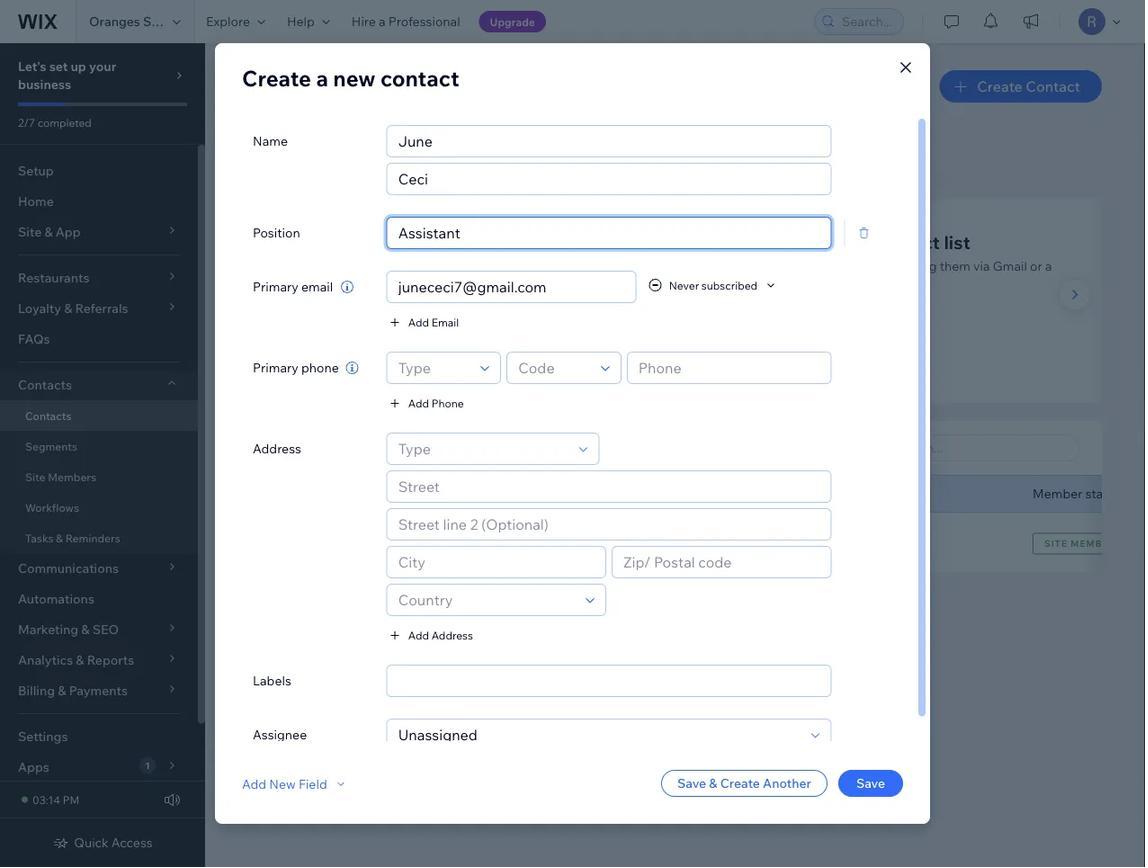 Task type: describe. For each thing, give the bounding box(es) containing it.
contacts view, filter and manage all of your site's customers and leads. learn more
[[248, 71, 734, 122]]

( 1 )
[[407, 440, 421, 456]]

list
[[944, 231, 971, 253]]

upgrade button
[[479, 11, 546, 32]]

google inside button
[[327, 318, 371, 333]]

site for site member
[[1045, 538, 1068, 549]]

create contact button
[[940, 70, 1102, 103]]

new
[[269, 776, 296, 792]]

1 vertical spatial member
[[1071, 538, 1117, 549]]

never subscribed
[[669, 279, 758, 292]]

access
[[111, 835, 153, 851]]

Unsaved view field
[[276, 436, 402, 461]]

create for create contact
[[978, 77, 1023, 95]]

settings link
[[0, 722, 198, 752]]

contacts for contacts link
[[25, 409, 71, 423]]

faqs
[[18, 331, 50, 347]]

)
[[417, 440, 421, 456]]

customers
[[512, 104, 583, 122]]

launch
[[275, 258, 318, 274]]

primary for primary phone
[[253, 360, 299, 376]]

view,
[[248, 104, 284, 122]]

you
[[382, 146, 416, 170]]

primary email
[[253, 279, 333, 295]]

phone inside add phone button
[[432, 396, 464, 410]]

get more contacts grow your contact list add contacts by importing them via gmail or a csv file.
[[757, 213, 1053, 290]]

manage
[[350, 104, 405, 122]]

Last name field
[[393, 164, 826, 194]]

rubyanndersson@gmail.com
[[563, 535, 734, 550]]

assignee
[[253, 727, 307, 743]]

them
[[940, 258, 971, 274]]

phone
[[301, 360, 339, 376]]

(
[[407, 440, 411, 456]]

ruby anderson
[[362, 534, 467, 552]]

workflows link
[[0, 492, 198, 523]]

Zip/ Postal code field
[[618, 547, 826, 578]]

faqs link
[[0, 324, 198, 355]]

contacts link
[[0, 400, 198, 431]]

home link
[[0, 186, 198, 217]]

tasks & reminders link
[[0, 523, 198, 553]]

go to google ads button
[[275, 312, 413, 339]]

save button
[[839, 770, 904, 797]]

leads. inside get leads with google ads launch a google ads campaign to target people likely to become leads.
[[374, 274, 408, 290]]

labels
[[253, 673, 291, 689]]

Street field
[[393, 472, 826, 502]]

2/7 completed
[[18, 116, 92, 129]]

Street line 2 (Optional) field
[[393, 509, 826, 540]]

add phone
[[408, 396, 464, 410]]

add for add email
[[408, 315, 429, 329]]

setup
[[18, 163, 54, 179]]

oranges
[[89, 13, 140, 29]]

up
[[71, 58, 86, 74]]

Position field
[[393, 218, 826, 248]]

never subscribed button
[[648, 277, 780, 293]]

site member
[[1045, 538, 1117, 549]]

site's
[[476, 104, 509, 122]]

set
[[49, 58, 68, 74]]

hire
[[352, 13, 376, 29]]

gmail
[[993, 258, 1028, 274]]

anderson
[[400, 534, 467, 552]]

target
[[479, 258, 514, 274]]

add for add address
[[408, 629, 429, 642]]

site members
[[25, 470, 96, 484]]

squad
[[143, 13, 182, 29]]

hire a professional
[[352, 13, 460, 29]]

0 vertical spatial search... field
[[837, 9, 898, 34]]

email
[[301, 279, 333, 295]]

primary phone
[[253, 360, 339, 376]]

save for save & create another
[[678, 776, 707, 792]]

segments link
[[0, 431, 198, 462]]

file.
[[810, 274, 831, 290]]

contacts inside contacts view, filter and manage all of your site's customers and leads. learn more
[[248, 71, 358, 102]]

people
[[517, 258, 558, 274]]

tasks
[[25, 531, 53, 545]]

0 vertical spatial address
[[253, 441, 301, 457]]

let's set up your business
[[18, 58, 116, 92]]

1 vertical spatial search... field
[[887, 436, 1075, 461]]

contacts
[[808, 258, 859, 274]]

grow
[[781, 231, 828, 253]]

contact inside get more contacts grow your contact list add contacts by importing them via gmail or a csv file.
[[875, 231, 940, 253]]

0 vertical spatial to
[[464, 258, 476, 274]]

your inside let's set up your business
[[89, 58, 116, 74]]

tasks & reminders
[[25, 531, 120, 545]]

automations link
[[0, 584, 198, 615]]

csv
[[781, 274, 807, 290]]

completed
[[38, 116, 92, 129]]

First name field
[[393, 126, 826, 157]]

another
[[763, 776, 812, 792]]

likely
[[275, 274, 305, 290]]

go
[[292, 318, 309, 333]]

oranges squad
[[89, 13, 182, 29]]

0 vertical spatial ads
[[470, 231, 503, 253]]

create contact
[[978, 77, 1081, 95]]



Task type: vqa. For each thing, say whether or not it's contained in the screenshot.
Save corresponding to Save & Create Another
yes



Task type: locate. For each thing, give the bounding box(es) containing it.
by
[[862, 258, 877, 274]]

1 vertical spatial name
[[362, 486, 397, 502]]

2 vertical spatial your
[[832, 231, 871, 253]]

name down view,
[[253, 133, 288, 149]]

2 vertical spatial ads
[[374, 318, 397, 333]]

1 and from the left
[[321, 104, 347, 122]]

03:14
[[32, 793, 60, 807]]

new
[[333, 65, 376, 92]]

add up csv
[[781, 258, 806, 274]]

add inside button
[[408, 629, 429, 642]]

Country field
[[393, 585, 581, 616]]

0 horizontal spatial create
[[242, 65, 311, 92]]

2/7
[[18, 116, 35, 129]]

campaign
[[403, 258, 461, 274]]

0 horizontal spatial site
[[25, 470, 45, 484]]

a right or at the top of page
[[1046, 258, 1053, 274]]

add for add phone
[[408, 396, 429, 410]]

0 vertical spatial &
[[56, 531, 63, 545]]

quick access
[[74, 835, 153, 851]]

to right go
[[312, 318, 324, 333]]

add phone button
[[387, 395, 464, 411]]

site down segments
[[25, 470, 45, 484]]

1 vertical spatial primary
[[253, 360, 299, 376]]

2 horizontal spatial your
[[832, 231, 871, 253]]

suggested
[[248, 146, 348, 170]]

reminders
[[65, 531, 120, 545]]

contacts inside dropdown button
[[18, 377, 72, 393]]

importing
[[879, 258, 937, 274]]

0 vertical spatial site
[[25, 470, 45, 484]]

&
[[56, 531, 63, 545], [709, 776, 718, 792]]

03:14 pm
[[32, 793, 79, 807]]

0 vertical spatial contact
[[381, 65, 460, 92]]

email inside button
[[432, 315, 459, 329]]

save & create another button
[[661, 770, 828, 797]]

all
[[408, 104, 423, 122]]

& inside tasks & reminders link
[[56, 531, 63, 545]]

import button
[[840, 70, 929, 103]]

create inside save & create another button
[[721, 776, 760, 792]]

1 vertical spatial contacts
[[18, 377, 72, 393]]

2 vertical spatial contacts
[[25, 409, 71, 423]]

0 horizontal spatial contact
[[381, 65, 460, 92]]

a inside hire a professional 'link'
[[379, 13, 386, 29]]

0 horizontal spatial name
[[253, 133, 288, 149]]

leads
[[311, 231, 357, 253]]

0 vertical spatial email
[[432, 315, 459, 329]]

member
[[1033, 486, 1083, 502], [1071, 538, 1117, 549]]

primary
[[253, 279, 299, 295], [253, 360, 299, 376]]

2 vertical spatial to
[[312, 318, 324, 333]]

and right filter
[[321, 104, 347, 122]]

1
[[411, 440, 417, 456]]

google down become
[[327, 318, 371, 333]]

0 vertical spatial member
[[1033, 486, 1083, 502]]

learn more button
[[657, 103, 734, 124]]

contacts down faqs
[[18, 377, 72, 393]]

never
[[669, 279, 699, 292]]

add inside get more contacts grow your contact list add contacts by importing them via gmail or a csv file.
[[781, 258, 806, 274]]

member down status
[[1071, 538, 1117, 549]]

a left new
[[316, 65, 328, 92]]

1 vertical spatial site
[[1045, 538, 1068, 549]]

1 vertical spatial google
[[331, 258, 374, 274]]

help
[[287, 13, 315, 29]]

1 horizontal spatial and
[[586, 104, 612, 122]]

0 vertical spatial name
[[253, 133, 288, 149]]

get
[[757, 213, 775, 222]]

member left status
[[1033, 486, 1083, 502]]

1 horizontal spatial name
[[362, 486, 397, 502]]

ads up target
[[470, 231, 503, 253]]

list
[[246, 199, 1146, 403]]

get leads with google ads launch a google ads campaign to target people likely to become leads.
[[275, 231, 558, 290]]

2 horizontal spatial create
[[978, 77, 1023, 95]]

Type field
[[393, 353, 475, 383], [393, 434, 574, 464]]

leads. up first name field
[[615, 104, 654, 122]]

members
[[48, 470, 96, 484]]

to left target
[[464, 258, 476, 274]]

Search... field
[[837, 9, 898, 34], [887, 436, 1075, 461]]

workflows
[[25, 501, 79, 514]]

a inside get leads with google ads launch a google ads campaign to target people likely to become leads.
[[321, 258, 328, 274]]

type field down "add phone"
[[393, 434, 574, 464]]

1 vertical spatial type field
[[393, 434, 574, 464]]

1 horizontal spatial phone
[[720, 486, 758, 502]]

0 horizontal spatial and
[[321, 104, 347, 122]]

1 type field from the top
[[393, 353, 475, 383]]

your right the of
[[443, 104, 473, 122]]

contacts button
[[0, 370, 198, 400]]

subscribed
[[702, 279, 758, 292]]

a up email on the top of the page
[[321, 258, 328, 274]]

more
[[699, 104, 734, 122]]

with
[[361, 231, 398, 253]]

import
[[861, 77, 907, 95]]

your inside get more contacts grow your contact list add contacts by importing them via gmail or a csv file.
[[832, 231, 871, 253]]

site inside sidebar element
[[25, 470, 45, 484]]

& left another in the bottom of the page
[[709, 776, 718, 792]]

get
[[275, 231, 307, 253]]

contacts up filter
[[248, 71, 358, 102]]

of
[[426, 104, 439, 122]]

2 primary from the top
[[253, 360, 299, 376]]

2 type field from the top
[[393, 434, 574, 464]]

1 horizontal spatial address
[[432, 629, 473, 642]]

create a new contact
[[242, 65, 460, 92]]

name
[[253, 133, 288, 149], [362, 486, 397, 502]]

contact
[[1026, 77, 1081, 95]]

add down campaign
[[408, 315, 429, 329]]

1 vertical spatial to
[[308, 274, 320, 290]]

add address button
[[387, 627, 473, 643]]

contact
[[381, 65, 460, 92], [875, 231, 940, 253]]

0 horizontal spatial your
[[89, 58, 116, 74]]

a inside get more contacts grow your contact list add contacts by importing them via gmail or a csv file.
[[1046, 258, 1053, 274]]

1 horizontal spatial leads.
[[615, 104, 654, 122]]

2 and from the left
[[586, 104, 612, 122]]

create inside create contact "button"
[[978, 77, 1023, 95]]

City field
[[393, 547, 600, 578]]

1 horizontal spatial create
[[721, 776, 760, 792]]

1 horizontal spatial save
[[857, 776, 886, 792]]

0 vertical spatial primary
[[253, 279, 299, 295]]

add up )
[[408, 396, 429, 410]]

1 vertical spatial phone
[[720, 486, 758, 502]]

1 horizontal spatial contact
[[875, 231, 940, 253]]

Email field
[[393, 272, 631, 302]]

status
[[1086, 486, 1122, 502]]

1 vertical spatial contact
[[875, 231, 940, 253]]

automations
[[18, 591, 94, 607]]

create left another in the bottom of the page
[[721, 776, 760, 792]]

more
[[777, 213, 803, 222]]

0 vertical spatial contacts
[[248, 71, 358, 102]]

suggested for you
[[248, 146, 416, 170]]

create left contact
[[978, 77, 1023, 95]]

& right tasks
[[56, 531, 63, 545]]

to inside button
[[312, 318, 324, 333]]

your right up
[[89, 58, 116, 74]]

member status
[[1033, 486, 1122, 502]]

0 vertical spatial phone
[[432, 396, 464, 410]]

0 horizontal spatial save
[[678, 776, 707, 792]]

2 save from the left
[[857, 776, 886, 792]]

add down country "field"
[[408, 629, 429, 642]]

0 horizontal spatial email
[[432, 315, 459, 329]]

contacts for contacts dropdown button
[[18, 377, 72, 393]]

& for save
[[709, 776, 718, 792]]

1 vertical spatial &
[[709, 776, 718, 792]]

1 vertical spatial leads.
[[374, 274, 408, 290]]

1 horizontal spatial your
[[443, 104, 473, 122]]

primary for primary email
[[253, 279, 299, 295]]

address inside button
[[432, 629, 473, 642]]

1 vertical spatial address
[[877, 486, 925, 502]]

your up contacts
[[832, 231, 871, 253]]

google up become
[[331, 258, 374, 274]]

add address
[[408, 629, 473, 642]]

primary left phone
[[253, 360, 299, 376]]

0 vertical spatial google
[[403, 231, 466, 253]]

1 vertical spatial ads
[[377, 258, 400, 274]]

1 horizontal spatial email
[[563, 486, 595, 502]]

to down launch
[[308, 274, 320, 290]]

site
[[25, 470, 45, 484], [1045, 538, 1068, 549]]

create for create a new contact
[[242, 65, 311, 92]]

0 horizontal spatial &
[[56, 531, 63, 545]]

learn
[[657, 104, 695, 122]]

and up first name field
[[586, 104, 612, 122]]

pm
[[63, 793, 79, 807]]

contacts up segments
[[25, 409, 71, 423]]

a right hire
[[379, 13, 386, 29]]

name up ruby
[[362, 486, 397, 502]]

& for tasks
[[56, 531, 63, 545]]

2 horizontal spatial address
[[877, 486, 925, 502]]

0 horizontal spatial phone
[[432, 396, 464, 410]]

add left "new"
[[242, 776, 267, 792]]

0 vertical spatial leads.
[[615, 104, 654, 122]]

save for save
[[857, 776, 886, 792]]

ads inside go to google ads button
[[374, 318, 397, 333]]

contact up all
[[381, 65, 460, 92]]

Code field
[[513, 353, 596, 383]]

add new field
[[242, 776, 327, 792]]

your inside contacts view, filter and manage all of your site's customers and leads. learn more
[[443, 104, 473, 122]]

0 vertical spatial type field
[[393, 353, 475, 383]]

save
[[678, 776, 707, 792], [857, 776, 886, 792]]

upgrade
[[490, 15, 535, 28]]

1 horizontal spatial &
[[709, 776, 718, 792]]

list containing get leads with google ads
[[246, 199, 1146, 403]]

1 primary from the top
[[253, 279, 299, 295]]

email down campaign
[[432, 315, 459, 329]]

ads down with
[[377, 258, 400, 274]]

google up campaign
[[403, 231, 466, 253]]

go to google ads
[[292, 318, 397, 333]]

quick
[[74, 835, 109, 851]]

ruby
[[362, 534, 397, 552]]

site down member status
[[1045, 538, 1068, 549]]

Phone field
[[633, 353, 826, 383]]

& inside save & create another button
[[709, 776, 718, 792]]

via
[[974, 258, 991, 274]]

contact up importing
[[875, 231, 940, 253]]

1 vertical spatial email
[[563, 486, 595, 502]]

settings
[[18, 729, 68, 745]]

create
[[242, 65, 311, 92], [978, 77, 1023, 95], [721, 776, 760, 792]]

0 horizontal spatial leads.
[[374, 274, 408, 290]]

1 vertical spatial your
[[443, 104, 473, 122]]

add for add new field
[[242, 776, 267, 792]]

let's
[[18, 58, 46, 74]]

site for site members
[[25, 470, 45, 484]]

primary down launch
[[253, 279, 299, 295]]

1 save from the left
[[678, 776, 707, 792]]

None field
[[404, 666, 826, 697], [393, 720, 806, 751], [404, 666, 826, 697], [393, 720, 806, 751]]

0 vertical spatial your
[[89, 58, 116, 74]]

2 vertical spatial address
[[432, 629, 473, 642]]

segments
[[25, 440, 77, 453]]

a
[[379, 13, 386, 29], [316, 65, 328, 92], [321, 258, 328, 274], [1046, 258, 1053, 274]]

1 horizontal spatial site
[[1045, 538, 1068, 549]]

leads. inside contacts view, filter and manage all of your site's customers and leads. learn more
[[615, 104, 654, 122]]

ads left add email
[[374, 318, 397, 333]]

sidebar element
[[0, 43, 205, 868]]

2 vertical spatial google
[[327, 318, 371, 333]]

type field up "add phone"
[[393, 353, 475, 383]]

email up street line 2 (optional) field
[[563, 486, 595, 502]]

address
[[253, 441, 301, 457], [877, 486, 925, 502], [432, 629, 473, 642]]

or
[[1031, 258, 1043, 274]]

0 horizontal spatial address
[[253, 441, 301, 457]]

home
[[18, 193, 54, 209]]

site members link
[[0, 462, 198, 492]]

business
[[18, 76, 71, 92]]

create up view,
[[242, 65, 311, 92]]

leads. down with
[[374, 274, 408, 290]]

hire a professional link
[[341, 0, 471, 43]]

filter
[[287, 104, 318, 122]]

become
[[323, 274, 371, 290]]

position
[[253, 225, 300, 241]]

leads.
[[615, 104, 654, 122], [374, 274, 408, 290]]

for
[[352, 146, 378, 170]]



